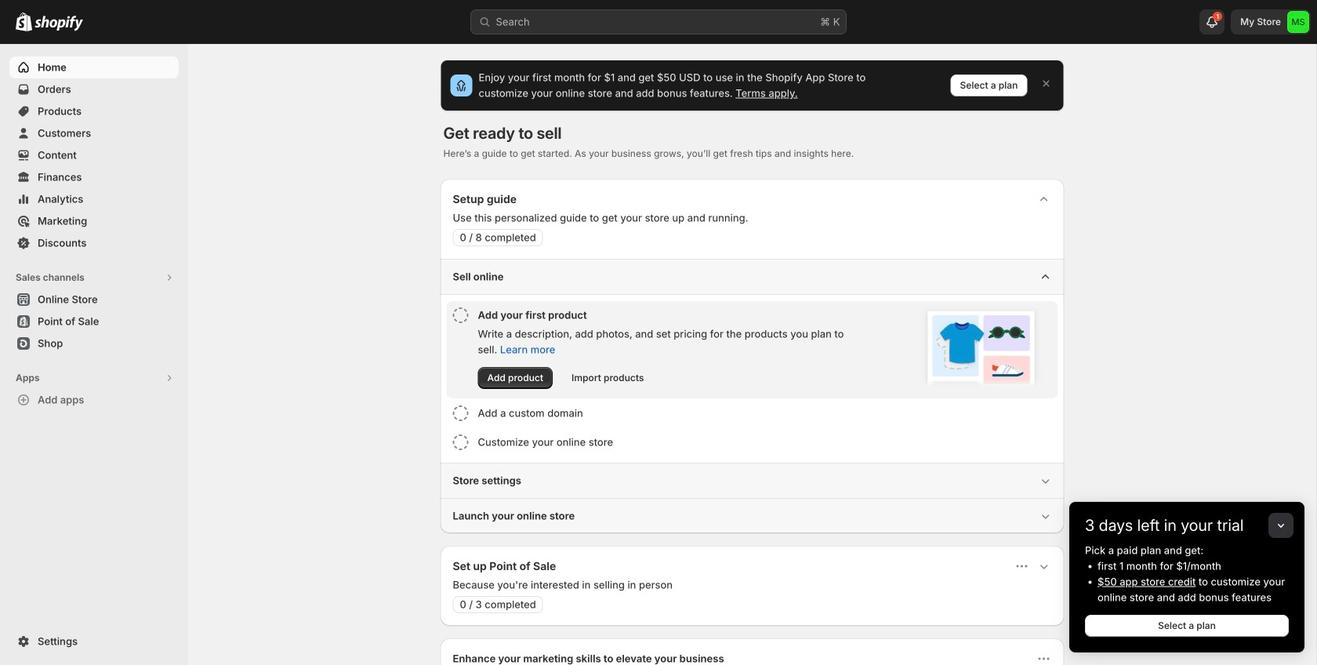 Task type: locate. For each thing, give the bounding box(es) containing it.
add a custom domain group
[[447, 399, 1058, 427]]

mark add a custom domain as done image
[[453, 406, 469, 421]]

guide categories group
[[440, 259, 1065, 533]]

sell online group
[[440, 259, 1065, 463]]

shopify image
[[16, 12, 32, 31]]

setup guide region
[[440, 179, 1065, 533]]

shopify image
[[35, 15, 83, 31]]

mark add your first product as done image
[[453, 307, 469, 323]]



Task type: vqa. For each thing, say whether or not it's contained in the screenshot.
a to the middle
no



Task type: describe. For each thing, give the bounding box(es) containing it.
customize your online store group
[[447, 428, 1058, 456]]

my store image
[[1288, 11, 1310, 33]]

mark customize your online store as done image
[[453, 435, 469, 450]]

add your first product group
[[447, 301, 1058, 398]]



